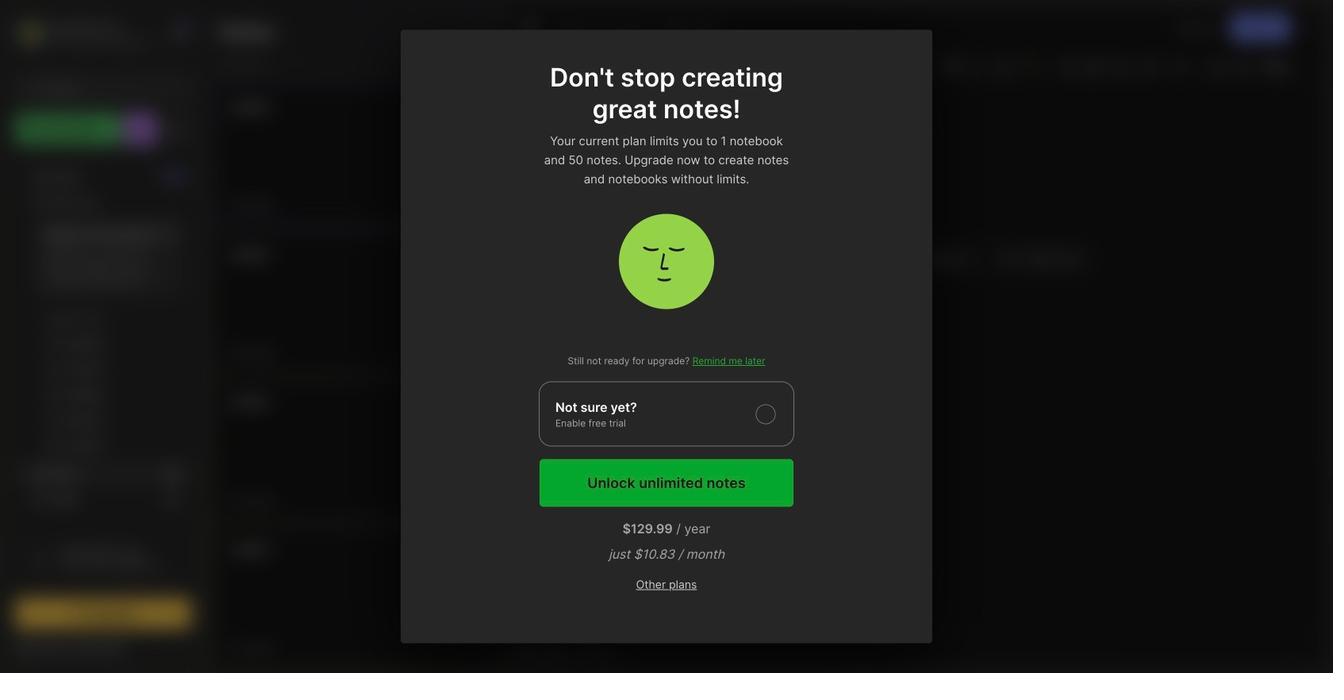 Task type: vqa. For each thing, say whether or not it's contained in the screenshot.
Italic icon
yes



Task type: locate. For each thing, give the bounding box(es) containing it.
None checkbox
[[539, 382, 795, 447]]

bold image
[[943, 55, 965, 77]]

none search field inside main element
[[44, 79, 170, 98]]

bulleted list image
[[1059, 55, 1082, 77]]

numbered list image
[[1085, 55, 1107, 77]]

tree
[[6, 155, 201, 658]]

Note Editor text field
[[510, 82, 1328, 635]]

more image
[[1260, 56, 1308, 76]]

insert link image
[[1140, 55, 1162, 77]]

Search text field
[[44, 81, 170, 96]]

group
[[15, 213, 191, 468]]

indent image
[[1207, 55, 1229, 77]]

group inside main element
[[15, 213, 191, 468]]

None search field
[[44, 79, 170, 98]]

tree inside main element
[[6, 155, 201, 658]]

dialog
[[401, 30, 933, 644]]



Task type: describe. For each thing, give the bounding box(es) containing it.
task image
[[591, 55, 613, 77]]

note window element
[[509, 5, 1329, 669]]

highlight image
[[1017, 55, 1054, 77]]

outdent image
[[1232, 55, 1255, 77]]

add tag image
[[546, 642, 565, 661]]

calendar event image
[[616, 55, 639, 77]]

happy face illustration image
[[619, 214, 715, 309]]

alignment image
[[1167, 55, 1205, 77]]

font family image
[[783, 56, 855, 76]]

underline image
[[993, 55, 1016, 77]]

main element
[[0, 0, 206, 673]]

expand note image
[[521, 18, 540, 37]]

heading level image
[[699, 56, 779, 76]]

add a reminder image
[[519, 642, 538, 661]]

font color image
[[903, 55, 941, 77]]

insert image
[[519, 56, 589, 76]]

italic image
[[968, 55, 990, 77]]

checklist image
[[1110, 55, 1132, 77]]



